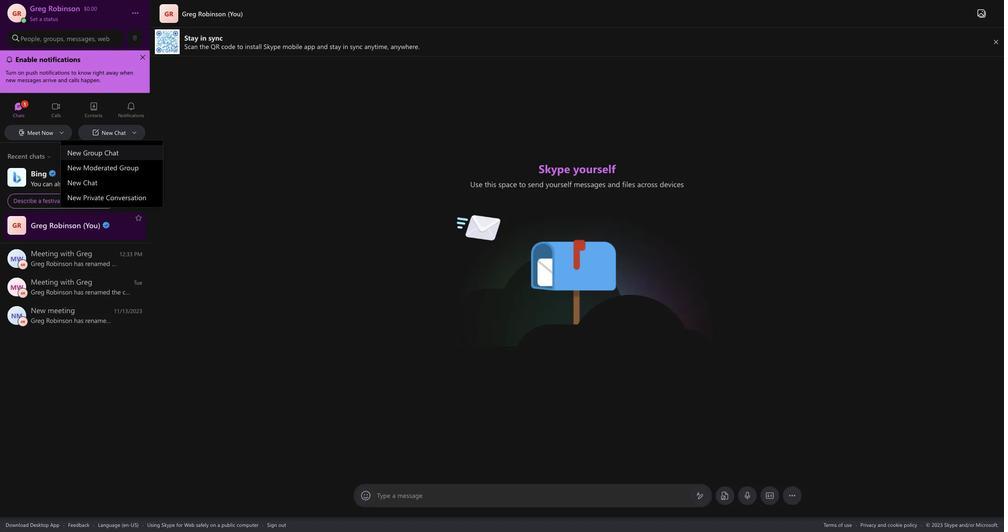 Task type: describe. For each thing, give the bounding box(es) containing it.
privacy
[[861, 521, 877, 528]]

a for type
[[393, 491, 396, 500]]

of
[[839, 521, 844, 528]]

festival
[[43, 198, 61, 205]]

sign out
[[267, 521, 286, 528]]

describe
[[14, 198, 37, 205]]

describe a festival in a fantasy world
[[14, 198, 109, 205]]

desktop
[[30, 521, 49, 528]]

sign out link
[[267, 521, 286, 528]]

out
[[279, 521, 286, 528]]

set a status
[[30, 15, 58, 22]]

a for describe
[[38, 198, 41, 205]]

a for set
[[39, 15, 42, 22]]

download desktop app link
[[6, 521, 60, 528]]

world
[[94, 198, 109, 205]]

people,
[[21, 34, 41, 43]]

skype
[[162, 521, 175, 528]]

web
[[98, 34, 110, 43]]

groups,
[[43, 34, 65, 43]]

status
[[44, 15, 58, 22]]

privacy and cookie policy link
[[861, 521, 918, 528]]

terms of use link
[[824, 521, 853, 528]]

language
[[98, 521, 120, 528]]

web
[[184, 521, 195, 528]]

sign
[[267, 521, 277, 528]]

on
[[210, 521, 216, 528]]

policy
[[905, 521, 918, 528]]

messages,
[[67, 34, 96, 43]]

cookie
[[888, 521, 903, 528]]

download desktop app
[[6, 521, 60, 528]]

message
[[398, 491, 423, 500]]

public
[[222, 521, 235, 528]]

a right 'in' in the left top of the page
[[69, 198, 72, 205]]

safely
[[196, 521, 209, 528]]

people, groups, messages, web
[[21, 34, 110, 43]]



Task type: vqa. For each thing, say whether or not it's contained in the screenshot.
messages,
yes



Task type: locate. For each thing, give the bounding box(es) containing it.
a inside button
[[39, 15, 42, 22]]

people, groups, messages, web button
[[7, 30, 124, 47]]

set
[[30, 15, 38, 22]]

terms
[[824, 521, 838, 528]]

a left festival at left top
[[38, 198, 41, 205]]

use
[[845, 521, 853, 528]]

type a message
[[377, 491, 423, 500]]

Type a message text field
[[378, 491, 689, 501]]

app
[[50, 521, 60, 528]]

computer
[[237, 521, 259, 528]]

language (en-us)
[[98, 521, 139, 528]]

type
[[377, 491, 391, 500]]

(en-
[[122, 521, 131, 528]]

tab list
[[0, 98, 150, 124]]

for
[[176, 521, 183, 528]]

language (en-us) link
[[98, 521, 139, 528]]

a
[[39, 15, 42, 22], [38, 198, 41, 205], [69, 198, 72, 205], [393, 491, 396, 500], [218, 521, 220, 528]]

using skype for web safely on a public computer
[[147, 521, 259, 528]]

a right on
[[218, 521, 220, 528]]

a right set
[[39, 15, 42, 22]]

us)
[[131, 521, 139, 528]]

feedback link
[[68, 521, 90, 528]]

using
[[147, 521, 160, 528]]

fantasy
[[74, 198, 93, 205]]

in
[[63, 198, 68, 205]]

menu
[[61, 143, 163, 207]]

and
[[878, 521, 887, 528]]

feedback
[[68, 521, 90, 528]]

set a status button
[[30, 13, 122, 22]]

download
[[6, 521, 29, 528]]

a right type
[[393, 491, 396, 500]]

privacy and cookie policy
[[861, 521, 918, 528]]

terms of use
[[824, 521, 853, 528]]

using skype for web safely on a public computer link
[[147, 521, 259, 528]]

describe a festival in a fantasy world button
[[0, 166, 150, 211]]



